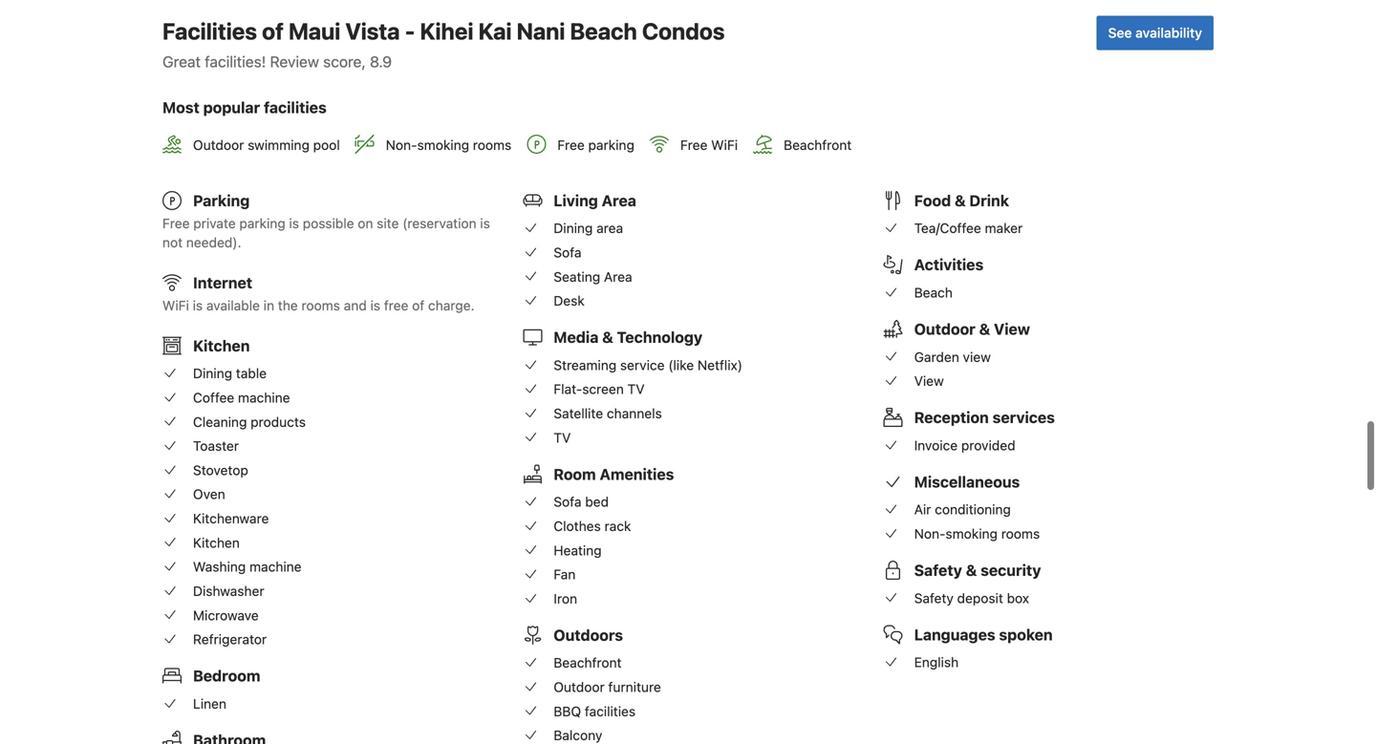 Task type: describe. For each thing, give the bounding box(es) containing it.
popular
[[203, 98, 260, 117]]

media
[[554, 328, 599, 347]]

rooms for air conditioning
[[1001, 526, 1040, 542]]

balcony
[[554, 728, 602, 744]]

coffee machine
[[193, 390, 290, 406]]

security
[[981, 562, 1041, 580]]

amenities
[[600, 465, 674, 483]]

0 horizontal spatial tv
[[554, 430, 571, 446]]

free for free private parking is possible on site (reservation is not needed).
[[162, 215, 190, 231]]

streaming service (like netflix)
[[554, 357, 743, 373]]

rack
[[605, 518, 631, 534]]

1 vertical spatial beach
[[914, 285, 953, 301]]

1 horizontal spatial wifi
[[711, 137, 738, 153]]

see availability button
[[1097, 16, 1214, 50]]

in
[[264, 298, 274, 313]]

0 horizontal spatial wifi
[[162, 298, 189, 313]]

air conditioning
[[914, 502, 1011, 518]]

1 horizontal spatial of
[[412, 298, 425, 313]]

oven
[[193, 487, 225, 502]]

smoking for outdoor swimming pool
[[417, 137, 469, 153]]

technology
[[617, 328, 703, 347]]

outdoor furniture
[[554, 680, 661, 695]]

dining for kitchen
[[193, 366, 232, 381]]

kitchenware
[[193, 511, 269, 527]]

& for outdoor
[[979, 320, 990, 338]]

sofa bed
[[554, 494, 609, 510]]

outdoor for outdoor furniture
[[554, 680, 605, 695]]

non-smoking rooms for outdoor swimming pool
[[386, 137, 512, 153]]

fan
[[554, 567, 576, 583]]

service
[[620, 357, 665, 373]]

cleaning
[[193, 414, 247, 430]]

bed
[[585, 494, 609, 510]]

reception
[[914, 409, 989, 427]]

room amenities
[[554, 465, 674, 483]]

(reservation
[[403, 215, 477, 231]]

washing machine
[[193, 559, 302, 575]]

table
[[236, 366, 267, 381]]

tea/coffee maker
[[914, 220, 1023, 236]]

bbq
[[554, 704, 581, 720]]

kihei
[[420, 18, 474, 44]]

dishwasher
[[193, 583, 264, 599]]

english
[[914, 655, 959, 671]]

non- for air conditioning
[[914, 526, 946, 542]]

most popular facilities
[[162, 98, 327, 117]]

facilities!
[[205, 53, 266, 71]]

products
[[251, 414, 306, 430]]

is right the (reservation
[[480, 215, 490, 231]]

clothes rack
[[554, 518, 631, 534]]

screen
[[582, 382, 624, 397]]

safety & security
[[914, 562, 1041, 580]]

availability
[[1136, 25, 1202, 41]]

toaster
[[193, 438, 239, 454]]

non- for outdoor swimming pool
[[386, 137, 417, 153]]

0 horizontal spatial view
[[914, 373, 944, 389]]

1 horizontal spatial beachfront
[[784, 137, 852, 153]]

0 vertical spatial parking
[[588, 137, 635, 153]]

outdoor for outdoor swimming pool
[[193, 137, 244, 153]]

is left possible
[[289, 215, 299, 231]]

stovetop
[[193, 462, 248, 478]]

languages
[[914, 626, 996, 644]]

free parking
[[557, 137, 635, 153]]

safety deposit box
[[914, 591, 1029, 606]]

1 kitchen from the top
[[193, 337, 250, 355]]

is down internet
[[193, 298, 203, 313]]

invoice
[[914, 438, 958, 453]]

dining area
[[554, 220, 623, 236]]

iron
[[554, 591, 577, 607]]

outdoor swimming pool
[[193, 137, 340, 153]]

furniture
[[608, 680, 661, 695]]

& for media
[[602, 328, 613, 347]]

room
[[554, 465, 596, 483]]

rooms for outdoor swimming pool
[[473, 137, 512, 153]]

maker
[[985, 220, 1023, 236]]

outdoors
[[554, 626, 623, 645]]

spoken
[[999, 626, 1053, 644]]

activities
[[914, 256, 984, 274]]

kai
[[478, 18, 512, 44]]

microwave
[[193, 608, 259, 623]]

0 vertical spatial tv
[[628, 382, 645, 397]]

garden
[[914, 349, 959, 365]]

flat-
[[554, 382, 582, 397]]

available
[[206, 298, 260, 313]]

bbq facilities
[[554, 704, 636, 720]]

invoice provided
[[914, 438, 1016, 453]]

garden view
[[914, 349, 991, 365]]

0 vertical spatial facilities
[[264, 98, 327, 117]]

services
[[993, 409, 1055, 427]]

site
[[377, 215, 399, 231]]

area for seating area
[[604, 269, 632, 285]]

bedroom
[[193, 667, 260, 685]]

outdoor for outdoor & view
[[914, 320, 976, 338]]

media & technology
[[554, 328, 703, 347]]

linen
[[193, 696, 227, 712]]

internet
[[193, 274, 252, 292]]



Task type: locate. For each thing, give the bounding box(es) containing it.
dining for living area
[[554, 220, 593, 236]]

0 vertical spatial machine
[[238, 390, 290, 406]]

kitchen up dining table
[[193, 337, 250, 355]]

view
[[994, 320, 1030, 338], [914, 373, 944, 389]]

tea/coffee
[[914, 220, 981, 236]]

free
[[384, 298, 408, 313]]

0 horizontal spatial rooms
[[302, 298, 340, 313]]

safety
[[914, 562, 962, 580], [914, 591, 954, 606]]

wifi
[[711, 137, 738, 153], [162, 298, 189, 313]]

reception services
[[914, 409, 1055, 427]]

1 sofa from the top
[[554, 245, 582, 260]]

area
[[597, 220, 623, 236]]

0 vertical spatial wifi
[[711, 137, 738, 153]]

2 vertical spatial outdoor
[[554, 680, 605, 695]]

facilities up swimming
[[264, 98, 327, 117]]

1 horizontal spatial view
[[994, 320, 1030, 338]]

1 vertical spatial sofa
[[554, 494, 582, 510]]

sofa for sofa bed
[[554, 494, 582, 510]]

of up review
[[262, 18, 284, 44]]

beach right nani
[[570, 18, 637, 44]]

satellite
[[554, 406, 603, 422]]

machine for coffee machine
[[238, 390, 290, 406]]

rooms up security
[[1001, 526, 1040, 542]]

0 horizontal spatial outdoor
[[193, 137, 244, 153]]

0 vertical spatial sofa
[[554, 245, 582, 260]]

safety for safety & security
[[914, 562, 962, 580]]

kitchen up washing
[[193, 535, 240, 551]]

view up services
[[994, 320, 1030, 338]]

swimming
[[248, 137, 310, 153]]

0 vertical spatial beach
[[570, 18, 637, 44]]

machine
[[238, 390, 290, 406], [249, 559, 302, 575]]

outdoor up bbq on the left bottom of the page
[[554, 680, 605, 695]]

sofa for sofa
[[554, 245, 582, 260]]

0 vertical spatial safety
[[914, 562, 962, 580]]

netflix)
[[698, 357, 743, 373]]

machine for washing machine
[[249, 559, 302, 575]]

1 vertical spatial view
[[914, 373, 944, 389]]

0 vertical spatial smoking
[[417, 137, 469, 153]]

1 horizontal spatial facilities
[[585, 704, 636, 720]]

food
[[914, 191, 951, 210]]

dining table
[[193, 366, 267, 381]]

smoking
[[417, 137, 469, 153], [946, 526, 998, 542]]

1 vertical spatial machine
[[249, 559, 302, 575]]

1 vertical spatial outdoor
[[914, 320, 976, 338]]

non-smoking rooms up the (reservation
[[386, 137, 512, 153]]

-
[[405, 18, 415, 44]]

air
[[914, 502, 931, 518]]

0 horizontal spatial beachfront
[[554, 655, 622, 671]]

2 horizontal spatial free
[[680, 137, 708, 153]]

living
[[554, 191, 598, 210]]

0 vertical spatial view
[[994, 320, 1030, 338]]

is
[[289, 215, 299, 231], [480, 215, 490, 231], [193, 298, 203, 313], [370, 298, 380, 313]]

is right and
[[370, 298, 380, 313]]

on
[[358, 215, 373, 231]]

1 horizontal spatial smoking
[[946, 526, 998, 542]]

parking up living area
[[588, 137, 635, 153]]

maui
[[289, 18, 340, 44]]

& for safety
[[966, 562, 977, 580]]

provided
[[961, 438, 1016, 453]]

parking down parking
[[239, 215, 286, 231]]

1 vertical spatial tv
[[554, 430, 571, 446]]

1 horizontal spatial rooms
[[473, 137, 512, 153]]

of
[[262, 18, 284, 44], [412, 298, 425, 313]]

1 horizontal spatial dining
[[554, 220, 593, 236]]

seating
[[554, 269, 600, 285]]

0 horizontal spatial parking
[[239, 215, 286, 231]]

nani
[[517, 18, 565, 44]]

kitchen
[[193, 337, 250, 355], [193, 535, 240, 551]]

beach down activities
[[914, 285, 953, 301]]

0 vertical spatial of
[[262, 18, 284, 44]]

0 horizontal spatial free
[[162, 215, 190, 231]]

beachfront
[[784, 137, 852, 153], [554, 655, 622, 671]]

1 vertical spatial wifi
[[162, 298, 189, 313]]

refrigerator
[[193, 632, 267, 648]]

languages spoken
[[914, 626, 1053, 644]]

0 vertical spatial dining
[[554, 220, 593, 236]]

1 vertical spatial smoking
[[946, 526, 998, 542]]

1 horizontal spatial non-
[[914, 526, 946, 542]]

1 horizontal spatial parking
[[588, 137, 635, 153]]

area
[[602, 191, 636, 210], [604, 269, 632, 285]]

1 vertical spatial safety
[[914, 591, 954, 606]]

1 safety from the top
[[914, 562, 962, 580]]

the
[[278, 298, 298, 313]]

washing
[[193, 559, 246, 575]]

pool
[[313, 137, 340, 153]]

1 vertical spatial area
[[604, 269, 632, 285]]

needed).
[[186, 234, 241, 250]]

machine down 'table' in the left of the page
[[238, 390, 290, 406]]

smoking down conditioning
[[946, 526, 998, 542]]

parking inside the free private parking is possible on site (reservation is not needed).
[[239, 215, 286, 231]]

free for free wifi
[[680, 137, 708, 153]]

non-smoking rooms for air conditioning
[[914, 526, 1040, 542]]

outdoor & view
[[914, 320, 1030, 338]]

non- down air
[[914, 526, 946, 542]]

0 vertical spatial area
[[602, 191, 636, 210]]

view
[[963, 349, 991, 365]]

0 vertical spatial beachfront
[[784, 137, 852, 153]]

area up area
[[602, 191, 636, 210]]

2 sofa from the top
[[554, 494, 582, 510]]

0 vertical spatial non-
[[386, 137, 417, 153]]

non-smoking rooms down conditioning
[[914, 526, 1040, 542]]

&
[[955, 191, 966, 210], [979, 320, 990, 338], [602, 328, 613, 347], [966, 562, 977, 580]]

rooms up the (reservation
[[473, 137, 512, 153]]

desk
[[554, 293, 585, 309]]

1 vertical spatial facilities
[[585, 704, 636, 720]]

of inside facilities of maui vista - kihei kai nani beach condos great facilities! review score, 8.9
[[262, 18, 284, 44]]

free inside the free private parking is possible on site (reservation is not needed).
[[162, 215, 190, 231]]

tv down satellite
[[554, 430, 571, 446]]

tv up channels in the left bottom of the page
[[628, 382, 645, 397]]

possible
[[303, 215, 354, 231]]

0 horizontal spatial of
[[262, 18, 284, 44]]

1 horizontal spatial non-smoking rooms
[[914, 526, 1040, 542]]

and
[[344, 298, 367, 313]]

area for living area
[[602, 191, 636, 210]]

1 vertical spatial kitchen
[[193, 535, 240, 551]]

charge.
[[428, 298, 475, 313]]

0 vertical spatial rooms
[[473, 137, 512, 153]]

condos
[[642, 18, 725, 44]]

free for free parking
[[557, 137, 585, 153]]

private
[[193, 215, 236, 231]]

1 vertical spatial rooms
[[302, 298, 340, 313]]

sofa up seating
[[554, 245, 582, 260]]

coffee
[[193, 390, 234, 406]]

0 horizontal spatial smoking
[[417, 137, 469, 153]]

safety up safety deposit box
[[914, 562, 962, 580]]

& up safety deposit box
[[966, 562, 977, 580]]

safety for safety deposit box
[[914, 591, 954, 606]]

1 vertical spatial non-
[[914, 526, 946, 542]]

non-smoking rooms
[[386, 137, 512, 153], [914, 526, 1040, 542]]

smoking up the (reservation
[[417, 137, 469, 153]]

0 vertical spatial kitchen
[[193, 337, 250, 355]]

2 horizontal spatial rooms
[[1001, 526, 1040, 542]]

food & drink
[[914, 191, 1009, 210]]

box
[[1007, 591, 1029, 606]]

see
[[1108, 25, 1132, 41]]

vista
[[345, 18, 400, 44]]

1 vertical spatial of
[[412, 298, 425, 313]]

facilities of maui vista - kihei kai nani beach condos great facilities! review score, 8.9
[[162, 18, 725, 71]]

& right "food"
[[955, 191, 966, 210]]

1 vertical spatial parking
[[239, 215, 286, 231]]

0 horizontal spatial non-
[[386, 137, 417, 153]]

conditioning
[[935, 502, 1011, 518]]

0 horizontal spatial beach
[[570, 18, 637, 44]]

1 horizontal spatial tv
[[628, 382, 645, 397]]

0 horizontal spatial non-smoking rooms
[[386, 137, 512, 153]]

dining down living
[[554, 220, 593, 236]]

2 kitchen from the top
[[193, 535, 240, 551]]

0 vertical spatial non-smoking rooms
[[386, 137, 512, 153]]

review
[[270, 53, 319, 71]]

facilities down outdoor furniture
[[585, 704, 636, 720]]

outdoor down the popular
[[193, 137, 244, 153]]

channels
[[607, 406, 662, 422]]

area right seating
[[604, 269, 632, 285]]

sofa up clothes
[[554, 494, 582, 510]]

deposit
[[957, 591, 1003, 606]]

non-
[[386, 137, 417, 153], [914, 526, 946, 542]]

score,
[[323, 53, 366, 71]]

2 safety from the top
[[914, 591, 954, 606]]

& right media
[[602, 328, 613, 347]]

rooms right the
[[302, 298, 340, 313]]

machine up dishwasher
[[249, 559, 302, 575]]

safety up languages
[[914, 591, 954, 606]]

satellite channels
[[554, 406, 662, 422]]

1 horizontal spatial outdoor
[[554, 680, 605, 695]]

& for food
[[955, 191, 966, 210]]

2 vertical spatial rooms
[[1001, 526, 1040, 542]]

outdoor up the garden view
[[914, 320, 976, 338]]

1 horizontal spatial beach
[[914, 285, 953, 301]]

sofa
[[554, 245, 582, 260], [554, 494, 582, 510]]

1 horizontal spatial free
[[557, 137, 585, 153]]

beach inside facilities of maui vista - kihei kai nani beach condos great facilities! review score, 8.9
[[570, 18, 637, 44]]

great
[[162, 53, 201, 71]]

flat-screen tv
[[554, 382, 645, 397]]

facilities
[[162, 18, 257, 44]]

& up 'view'
[[979, 320, 990, 338]]

1 vertical spatial beachfront
[[554, 655, 622, 671]]

(like
[[668, 357, 694, 373]]

smoking for air conditioning
[[946, 526, 998, 542]]

dining up coffee
[[193, 366, 232, 381]]

0 vertical spatial outdoor
[[193, 137, 244, 153]]

miscellaneous
[[914, 473, 1020, 491]]

1 vertical spatial dining
[[193, 366, 232, 381]]

2 horizontal spatial outdoor
[[914, 320, 976, 338]]

non- right pool
[[386, 137, 417, 153]]

not
[[162, 234, 183, 250]]

0 horizontal spatial dining
[[193, 366, 232, 381]]

1 vertical spatial non-smoking rooms
[[914, 526, 1040, 542]]

view down garden
[[914, 373, 944, 389]]

0 horizontal spatial facilities
[[264, 98, 327, 117]]

of right free
[[412, 298, 425, 313]]

parking
[[193, 191, 250, 210]]

wifi is available in the rooms and is free of charge.
[[162, 298, 475, 313]]



Task type: vqa. For each thing, say whether or not it's contained in the screenshot.
'good:'
no



